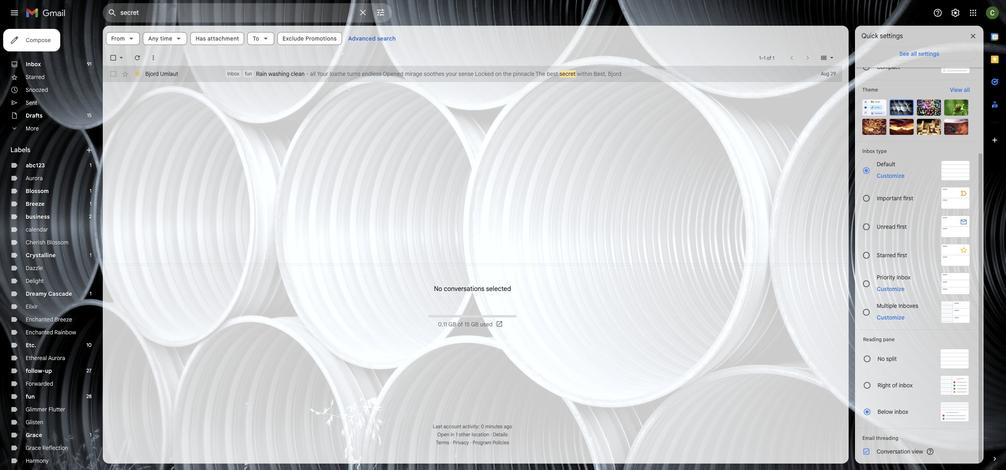Task type: describe. For each thing, give the bounding box(es) containing it.
starred for starred first
[[877, 252, 896, 259]]

follow link to manage storage image
[[496, 320, 504, 328]]

washing
[[268, 70, 289, 78]]

labels navigation
[[0, 26, 103, 470]]

from button
[[106, 32, 140, 45]]

endless
[[362, 70, 382, 78]]

inbox type
[[863, 148, 887, 154]]

customize for multiple inboxes
[[877, 314, 905, 321]]

none checkbox inside row
[[109, 70, 117, 78]]

none checkbox inside no conversations selected main content
[[109, 54, 117, 62]]

rain
[[256, 70, 267, 78]]

fun link
[[26, 393, 35, 400]]

0 vertical spatial aurora
[[26, 175, 43, 182]]

no conversations selected
[[434, 285, 511, 293]]

advanced search options image
[[373, 4, 389, 20]]

within
[[577, 70, 592, 78]]

attachment
[[207, 35, 239, 42]]

0 vertical spatial settings
[[880, 32, 903, 40]]

bjord umlaut
[[145, 70, 178, 78]]

ethereal
[[26, 355, 47, 362]]

view all button
[[945, 85, 975, 95]]

selected
[[486, 285, 511, 293]]

program policies link
[[473, 440, 509, 446]]

1 horizontal spatial ·
[[470, 440, 472, 446]]

0 horizontal spatial of
[[458, 321, 463, 328]]

dreamy
[[26, 290, 47, 298]]

1 horizontal spatial breeze
[[54, 316, 72, 323]]

27
[[87, 368, 92, 374]]

clean
[[291, 70, 305, 78]]

sent
[[26, 99, 37, 106]]

other
[[459, 432, 471, 438]]

secret
[[560, 70, 576, 78]]

privacy link
[[453, 440, 469, 446]]

sent link
[[26, 99, 37, 106]]

quick settings
[[862, 32, 903, 40]]

breeze link
[[26, 200, 45, 208]]

customize button for default
[[872, 171, 910, 181]]

grace for grace reflection
[[26, 445, 41, 452]]

email threading element
[[863, 435, 970, 441]]

promotions
[[306, 35, 337, 42]]

customize for default
[[877, 172, 905, 180]]

crystalline link
[[26, 252, 56, 259]]

clear search image
[[355, 4, 371, 20]]

the
[[503, 70, 512, 78]]

enchanted breeze link
[[26, 316, 72, 323]]

starred link
[[26, 73, 45, 81]]

advanced search
[[348, 35, 396, 42]]

starred for starred 'link'
[[26, 73, 45, 81]]

29
[[831, 71, 836, 77]]

see all settings
[[900, 50, 940, 57]]

grace reflection
[[26, 445, 68, 452]]

privacy
[[453, 440, 469, 446]]

umlaut
[[160, 70, 178, 78]]

program
[[473, 440, 491, 446]]

glisten link
[[26, 419, 43, 426]]

advanced search button
[[345, 31, 399, 46]]

first for unread first
[[897, 223, 907, 230]]

forwarded link
[[26, 380, 53, 388]]

terms link
[[436, 440, 449, 446]]

0 vertical spatial blossom
[[26, 188, 49, 195]]

minutes
[[485, 424, 503, 430]]

customize button for priority inbox
[[872, 284, 910, 294]]

details
[[493, 432, 508, 438]]

enchanted rainbow
[[26, 329, 76, 336]]

glisten
[[26, 419, 43, 426]]

all for see
[[911, 50, 917, 57]]

follow-
[[26, 367, 45, 375]]

no split
[[878, 355, 897, 363]]

the
[[536, 70, 545, 78]]

in
[[451, 432, 455, 438]]

drafts
[[26, 112, 43, 119]]

search mail image
[[105, 6, 120, 20]]

inbox type element
[[863, 148, 970, 154]]

fun inside the "labels" "navigation"
[[26, 393, 35, 400]]

email threading
[[863, 435, 899, 441]]

compact
[[877, 63, 900, 71]]

policies
[[493, 440, 509, 446]]

ethereal aurora
[[26, 355, 65, 362]]

rainbow
[[54, 329, 76, 336]]

threading
[[876, 435, 899, 441]]

0 vertical spatial inbox
[[899, 382, 913, 389]]

last
[[433, 424, 442, 430]]

aurora link
[[26, 175, 43, 182]]

advanced
[[348, 35, 376, 42]]

opened
[[383, 70, 404, 78]]

search
[[377, 35, 396, 42]]

labels
[[10, 146, 30, 154]]

inbox inside no conversations selected main content
[[227, 71, 239, 77]]

main menu image
[[10, 8, 19, 18]]

view
[[950, 86, 963, 94]]

all for view
[[964, 86, 970, 94]]

theme
[[863, 87, 878, 93]]

gmail image
[[26, 5, 69, 21]]

2 bjord from the left
[[608, 70, 622, 78]]

1 inside last account activity: 0 minutes ago open in 1 other location · details terms · privacy · program policies
[[456, 432, 458, 438]]

1 gb from the left
[[449, 321, 456, 328]]

2 gb from the left
[[471, 321, 479, 328]]

reading pane element
[[863, 337, 969, 343]]

inboxes
[[899, 302, 919, 309]]

settings inside button
[[919, 50, 940, 57]]

has attachment button
[[190, 32, 244, 45]]

aug
[[821, 71, 830, 77]]

cascade
[[48, 290, 72, 298]]

flutter
[[49, 406, 65, 413]]

your
[[446, 70, 457, 78]]

your
[[317, 70, 328, 78]]

mirage
[[405, 70, 423, 78]]

pinnacle
[[513, 70, 535, 78]]

1 vertical spatial inbox
[[895, 408, 909, 416]]

dreamy cascade
[[26, 290, 72, 298]]

toggle split pane mode image
[[820, 54, 828, 62]]



Task type: locate. For each thing, give the bounding box(es) containing it.
inbox right below
[[895, 408, 909, 416]]

0 horizontal spatial 15
[[87, 112, 92, 118]]

starred inside the "labels" "navigation"
[[26, 73, 45, 81]]

open
[[437, 432, 449, 438]]

enchanted for enchanted rainbow
[[26, 329, 53, 336]]

2 customize button from the top
[[872, 284, 910, 294]]

grace down grace 'link'
[[26, 445, 41, 452]]

0 vertical spatial enchanted
[[26, 316, 53, 323]]

gb
[[449, 321, 456, 328], [471, 321, 479, 328]]

· right privacy link
[[470, 440, 472, 446]]

customize down default
[[877, 172, 905, 180]]

1 grace from the top
[[26, 432, 42, 439]]

crystalline
[[26, 252, 56, 259]]

customize for priority inbox
[[877, 285, 905, 293]]

inbox up starred 'link'
[[26, 61, 41, 68]]

calendar link
[[26, 226, 48, 233]]

gb left "used"
[[471, 321, 479, 328]]

glimmer
[[26, 406, 47, 413]]

grace for grace 'link'
[[26, 432, 42, 439]]

dazzle
[[26, 265, 43, 272]]

theme element
[[863, 86, 878, 94]]

business
[[26, 213, 50, 220]]

first right 'unread'
[[897, 223, 907, 230]]

1 customize button from the top
[[872, 171, 910, 181]]

1 vertical spatial grace
[[26, 445, 41, 452]]

below
[[878, 408, 893, 416]]

enchanted for enchanted breeze
[[26, 316, 53, 323]]

on
[[495, 70, 502, 78]]

2 enchanted from the top
[[26, 329, 53, 336]]

aurora up up
[[48, 355, 65, 362]]

inbox
[[26, 61, 41, 68], [227, 71, 239, 77], [863, 148, 875, 154], [897, 274, 911, 281]]

1 vertical spatial fun
[[26, 393, 35, 400]]

rain washing clean - all your loathe turns endless opened mirage soothes your sense locked on  the pinnacle the best secret within best, bjord
[[256, 70, 622, 78]]

breeze down blossom link
[[26, 200, 45, 208]]

starred first
[[877, 252, 907, 259]]

first up priority inbox
[[897, 252, 907, 259]]

aug 29
[[821, 71, 836, 77]]

2 horizontal spatial ·
[[491, 432, 492, 438]]

bjord down 'more' icon
[[145, 70, 159, 78]]

1 vertical spatial customize
[[877, 285, 905, 293]]

elixir
[[26, 303, 38, 310]]

3 customize button from the top
[[872, 313, 910, 322]]

gb right 0.11
[[449, 321, 456, 328]]

1 – 1 of 1
[[759, 55, 775, 61]]

settings image
[[951, 8, 961, 18]]

time
[[160, 35, 172, 42]]

0 vertical spatial of
[[767, 55, 772, 61]]

1 vertical spatial customize button
[[872, 284, 910, 294]]

15 inside the "labels" "navigation"
[[87, 112, 92, 118]]

1 horizontal spatial all
[[911, 50, 917, 57]]

details link
[[493, 432, 508, 438]]

no left conversations
[[434, 285, 442, 293]]

1 horizontal spatial aurora
[[48, 355, 65, 362]]

0 horizontal spatial settings
[[880, 32, 903, 40]]

settings right quick
[[880, 32, 903, 40]]

of
[[767, 55, 772, 61], [458, 321, 463, 328], [892, 382, 898, 389]]

0 horizontal spatial ·
[[451, 440, 452, 446]]

multiple inboxes
[[877, 302, 919, 309]]

of right 0.11
[[458, 321, 463, 328]]

customize down priority inbox
[[877, 285, 905, 293]]

1 horizontal spatial fun
[[245, 71, 252, 77]]

activity:
[[463, 424, 480, 430]]

labels heading
[[10, 146, 85, 154]]

customize button down "multiple"
[[872, 313, 910, 322]]

glimmer flutter
[[26, 406, 65, 413]]

· down in
[[451, 440, 452, 446]]

1 vertical spatial all
[[310, 70, 316, 78]]

default
[[877, 161, 896, 168]]

to button
[[248, 32, 274, 45]]

1 horizontal spatial bjord
[[608, 70, 622, 78]]

no inside main content
[[434, 285, 442, 293]]

row
[[103, 66, 843, 82]]

1 vertical spatial aurora
[[48, 355, 65, 362]]

0
[[481, 424, 484, 430]]

has attachment
[[196, 35, 239, 42]]

1 vertical spatial enchanted
[[26, 329, 53, 336]]

None search field
[[103, 3, 392, 22]]

0 horizontal spatial no
[[434, 285, 442, 293]]

2 vertical spatial all
[[964, 86, 970, 94]]

grace down glisten link
[[26, 432, 42, 439]]

0 horizontal spatial gb
[[449, 321, 456, 328]]

row inside no conversations selected main content
[[103, 66, 843, 82]]

aurora down the abc123
[[26, 175, 43, 182]]

1 customize from the top
[[877, 172, 905, 180]]

harmony link
[[26, 457, 49, 465]]

dazzle link
[[26, 265, 43, 272]]

1 bjord from the left
[[145, 70, 159, 78]]

blossom up "breeze" 'link'
[[26, 188, 49, 195]]

1 vertical spatial 15
[[464, 321, 470, 328]]

2 vertical spatial of
[[892, 382, 898, 389]]

no for no conversations selected
[[434, 285, 442, 293]]

inbox left type at the top
[[863, 148, 875, 154]]

0 vertical spatial no
[[434, 285, 442, 293]]

starred up snoozed
[[26, 73, 45, 81]]

1 horizontal spatial starred
[[877, 252, 896, 259]]

customize button down default
[[872, 171, 910, 181]]

starred up priority
[[877, 252, 896, 259]]

tab list
[[984, 26, 1006, 441]]

first right important at the top of page
[[903, 195, 914, 202]]

enchanted up etc.
[[26, 329, 53, 336]]

1 vertical spatial no
[[878, 355, 885, 363]]

0 horizontal spatial breeze
[[26, 200, 45, 208]]

0 horizontal spatial starred
[[26, 73, 45, 81]]

Search mail text field
[[120, 9, 353, 17]]

cherish blossom
[[26, 239, 68, 246]]

settings right "see"
[[919, 50, 940, 57]]

grace link
[[26, 432, 42, 439]]

0 vertical spatial fun
[[245, 71, 252, 77]]

customize button for multiple inboxes
[[872, 313, 910, 322]]

2 grace from the top
[[26, 445, 41, 452]]

best
[[547, 70, 558, 78]]

2 customize from the top
[[877, 285, 905, 293]]

-
[[306, 70, 309, 78]]

dreamy cascade link
[[26, 290, 72, 298]]

all right view
[[964, 86, 970, 94]]

1 horizontal spatial 15
[[464, 321, 470, 328]]

see
[[900, 50, 910, 57]]

no left split
[[878, 355, 885, 363]]

support image
[[933, 8, 943, 18]]

2 vertical spatial customize button
[[872, 313, 910, 322]]

inbox right right
[[899, 382, 913, 389]]

any
[[148, 35, 159, 42]]

inbox left "rain"
[[227, 71, 239, 77]]

0 vertical spatial customize
[[877, 172, 905, 180]]

bjord right best,
[[608, 70, 622, 78]]

0 vertical spatial customize button
[[872, 171, 910, 181]]

follow-up link
[[26, 367, 52, 375]]

abc123
[[26, 162, 45, 169]]

row containing bjord umlaut
[[103, 66, 843, 82]]

aurora
[[26, 175, 43, 182], [48, 355, 65, 362]]

conversation
[[877, 448, 911, 455]]

0 vertical spatial grace
[[26, 432, 42, 439]]

inbox right priority
[[897, 274, 911, 281]]

first for starred first
[[897, 252, 907, 259]]

no
[[434, 285, 442, 293], [878, 355, 885, 363]]

0 vertical spatial first
[[903, 195, 914, 202]]

of right –
[[767, 55, 772, 61]]

blossom up crystalline link
[[47, 239, 68, 246]]

customize
[[877, 172, 905, 180], [877, 285, 905, 293], [877, 314, 905, 321]]

right
[[878, 382, 891, 389]]

of right right
[[892, 382, 898, 389]]

compose
[[26, 37, 51, 44]]

1 vertical spatial blossom
[[47, 239, 68, 246]]

abc123 link
[[26, 162, 45, 169]]

pane
[[883, 337, 895, 343]]

loathe
[[330, 70, 346, 78]]

enchanted rainbow link
[[26, 329, 76, 336]]

all right -
[[310, 70, 316, 78]]

reading pane
[[863, 337, 895, 343]]

ago
[[504, 424, 512, 430]]

0 horizontal spatial all
[[310, 70, 316, 78]]

15 inside no conversations selected main content
[[464, 321, 470, 328]]

from
[[111, 35, 125, 42]]

2 vertical spatial first
[[897, 252, 907, 259]]

unread first
[[877, 223, 907, 230]]

reflection
[[42, 445, 68, 452]]

None checkbox
[[109, 54, 117, 62]]

1 vertical spatial breeze
[[54, 316, 72, 323]]

quick settings element
[[862, 32, 903, 47]]

follow-up
[[26, 367, 52, 375]]

all right "see"
[[911, 50, 917, 57]]

inbox inside the "labels" "navigation"
[[26, 61, 41, 68]]

no conversations selected main content
[[103, 26, 849, 464]]

enchanted down elixir link
[[26, 316, 53, 323]]

any time button
[[143, 32, 187, 45]]

grace
[[26, 432, 42, 439], [26, 445, 41, 452]]

0.11 gb of 15 gb used
[[438, 321, 493, 328]]

fun left "rain"
[[245, 71, 252, 77]]

etc. link
[[26, 342, 36, 349]]

cherish blossom link
[[26, 239, 68, 246]]

first for important first
[[903, 195, 914, 202]]

0 vertical spatial 15
[[87, 112, 92, 118]]

exclude promotions button
[[277, 32, 342, 45]]

conversation view
[[877, 448, 923, 455]]

fun inside row
[[245, 71, 252, 77]]

unread
[[877, 223, 896, 230]]

3 customize from the top
[[877, 314, 905, 321]]

all inside row
[[310, 70, 316, 78]]

customize down "multiple"
[[877, 314, 905, 321]]

2 horizontal spatial of
[[892, 382, 898, 389]]

1
[[759, 55, 761, 61], [764, 55, 766, 61], [773, 55, 775, 61], [90, 162, 92, 168], [90, 188, 92, 194], [90, 201, 92, 207], [90, 252, 92, 258], [90, 291, 92, 297], [456, 432, 458, 438], [90, 432, 92, 438]]

1 vertical spatial starred
[[877, 252, 896, 259]]

right of inbox
[[878, 382, 913, 389]]

1 horizontal spatial no
[[878, 355, 885, 363]]

view
[[912, 448, 923, 455]]

1 enchanted from the top
[[26, 316, 53, 323]]

more image
[[149, 54, 157, 62]]

delight link
[[26, 277, 44, 285]]

blossom link
[[26, 188, 49, 195]]

28
[[86, 394, 92, 400]]

inbox link
[[26, 61, 41, 68]]

0 vertical spatial all
[[911, 50, 917, 57]]

exclude promotions
[[283, 35, 337, 42]]

email
[[863, 435, 875, 441]]

fun up glimmer
[[26, 393, 35, 400]]

1 vertical spatial of
[[458, 321, 463, 328]]

0 horizontal spatial fun
[[26, 393, 35, 400]]

0.11
[[438, 321, 447, 328]]

delight
[[26, 277, 44, 285]]

0 horizontal spatial bjord
[[145, 70, 159, 78]]

type
[[877, 148, 887, 154]]

soothes
[[424, 70, 444, 78]]

grace reflection link
[[26, 445, 68, 452]]

2 vertical spatial customize
[[877, 314, 905, 321]]

1 horizontal spatial of
[[767, 55, 772, 61]]

harmony
[[26, 457, 49, 465]]

no for no split
[[878, 355, 885, 363]]

breeze up rainbow at the bottom left
[[54, 316, 72, 323]]

1 horizontal spatial settings
[[919, 50, 940, 57]]

0 vertical spatial breeze
[[26, 200, 45, 208]]

any time
[[148, 35, 172, 42]]

·
[[491, 432, 492, 438], [451, 440, 452, 446], [470, 440, 472, 446]]

2
[[89, 214, 92, 220]]

1 horizontal spatial gb
[[471, 321, 479, 328]]

1 vertical spatial settings
[[919, 50, 940, 57]]

0 horizontal spatial aurora
[[26, 175, 43, 182]]

drafts link
[[26, 112, 43, 119]]

ethereal aurora link
[[26, 355, 65, 362]]

customize button down priority inbox
[[872, 284, 910, 294]]

0 vertical spatial starred
[[26, 73, 45, 81]]

refresh image
[[133, 54, 141, 62]]

1 vertical spatial first
[[897, 223, 907, 230]]

· up program policies link
[[491, 432, 492, 438]]

location
[[472, 432, 489, 438]]

2 horizontal spatial all
[[964, 86, 970, 94]]

enchanted
[[26, 316, 53, 323], [26, 329, 53, 336]]

None checkbox
[[109, 70, 117, 78]]



Task type: vqa. For each thing, say whether or not it's contained in the screenshot.


